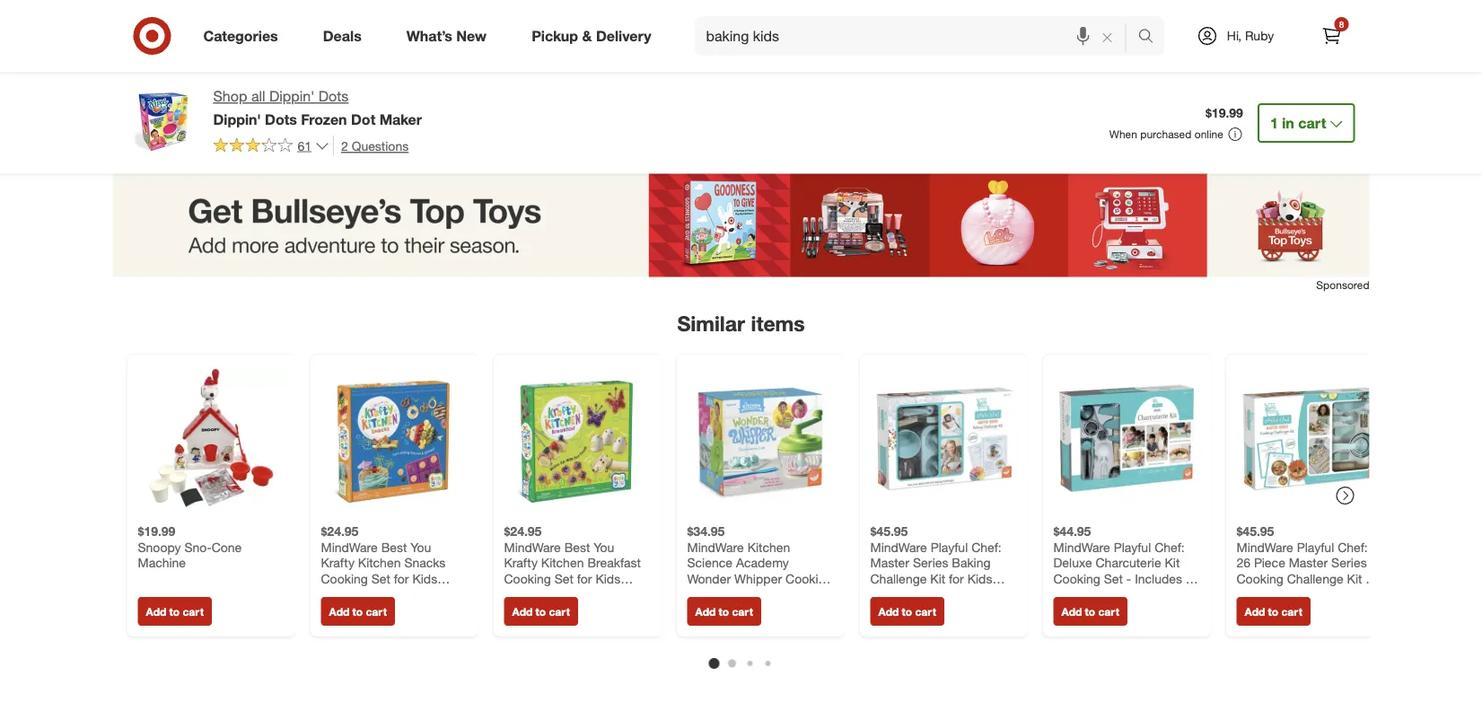 Task type: vqa. For each thing, say whether or not it's contained in the screenshot.
$42.00 - $430.00's all colors icon
no



Task type: locate. For each thing, give the bounding box(es) containing it.
5 add to cart button from the left
[[870, 597, 944, 626]]

1 playful from the left
[[931, 539, 968, 555]]

$45.95
[[870, 523, 908, 539], [1237, 523, 1274, 539]]

$45.95 inside $45.95 mindware playful chef: master series baking challenge kit for kids ages 8 & up – 26 utensils with 3 baking challenges
[[870, 523, 908, 539]]

add to cart for mindware best you krafty kitchen breakfast cooking set for kids ages 7 & up
[[512, 605, 570, 618]]

add for $19.99 snoopy sno-cone machine
[[146, 605, 166, 618]]

playful up -
[[1114, 539, 1151, 555]]

cooking for $34.95 mindware kitchen science academy wonder whipper cooking set for kids ages 6 & up
[[786, 571, 833, 586]]

1 horizontal spatial krafty
[[504, 555, 538, 571]]

0 horizontal spatial playful
[[931, 539, 968, 555]]

what's
[[406, 27, 452, 45]]

2 add to cart button from the left
[[321, 597, 395, 626]]

$24.95 inside $24.95 mindware best you krafty kitchen breakfast cooking set for kids ages 7 & up
[[504, 523, 542, 539]]

for
[[394, 571, 409, 586], [577, 571, 592, 586], [949, 571, 964, 586], [710, 586, 725, 602], [1054, 602, 1069, 618]]

snoopy
[[138, 539, 181, 555]]

1 horizontal spatial $24.95
[[504, 523, 542, 539]]

2 krafty from the left
[[504, 555, 538, 571]]

1 add to cart from the left
[[146, 605, 204, 618]]

kids inside $45.95 mindware playful chef: master series baking challenge kit for kids ages 8 & up – 26 utensils with 3 baking challenges
[[968, 571, 992, 586]]

$24.95 for mindware best you krafty kitchen breakfast cooking set for kids ages 7 & up
[[504, 523, 542, 539]]

1 krafty from the left
[[321, 555, 355, 571]]

8
[[1339, 18, 1344, 30], [902, 586, 909, 602]]

set for whipper
[[687, 586, 706, 602]]

0 horizontal spatial utensils
[[971, 586, 1016, 602]]

up inside '$34.95 mindware kitchen science academy wonder whipper cooking set for kids ages 6 & up'
[[811, 586, 827, 602]]

cooking inside $24.95 mindware best you krafty kitchen snacks cooking set for kids ages 7 & up
[[321, 571, 368, 586]]

& inside $44.95 mindware playful chef: deluxe charcuterie kit cooking set - includes 25 kid-safe kitchen utensils for ages 5 & up
[[1115, 602, 1123, 618]]

utensils inside $44.95 mindware playful chef: deluxe charcuterie kit cooking set - includes 25 kid-safe kitchen utensils for ages 5 & up
[[1152, 586, 1197, 602]]

utensils right -
[[1152, 586, 1197, 602]]

7 to from the left
[[1268, 605, 1279, 618]]

ages inside $24.95 mindware best you krafty kitchen breakfast cooking set for kids ages 7 & up
[[504, 586, 533, 602]]

dots up frozen at the top of the page
[[319, 88, 349, 105]]

3 mindware from the left
[[687, 539, 744, 555]]

add to cart for mindware best you krafty kitchen snacks cooking set for kids ages 7 & up
[[329, 605, 387, 618]]

ages inside $24.95 mindware best you krafty kitchen snacks cooking set for kids ages 7 & up
[[321, 586, 350, 602]]

6 add to cart from the left
[[1062, 605, 1119, 618]]

dippin' down shop
[[213, 110, 261, 128]]

$19.99
[[1206, 105, 1243, 121], [138, 523, 175, 539]]

ages
[[321, 586, 350, 602], [504, 586, 533, 602], [757, 586, 785, 602], [870, 586, 899, 602], [1072, 602, 1101, 618]]

0 horizontal spatial chef:
[[972, 539, 1002, 555]]

5 add from the left
[[879, 605, 899, 618]]

0 horizontal spatial kit
[[930, 571, 946, 586]]

7 for $24.95 mindware best you krafty kitchen breakfast cooking set for kids ages 7 & up
[[536, 586, 543, 602]]

25
[[1186, 571, 1200, 586]]

1 you from the left
[[411, 539, 431, 555]]

dippin'
[[269, 88, 315, 105], [213, 110, 261, 128]]

mindware inside $45.95 mindware playful chef: master series baking challenge kit for kids ages 8 & up – 26 utensils with 3 baking challenges
[[870, 539, 927, 555]]

1 horizontal spatial baking
[[952, 555, 991, 571]]

ruby
[[1245, 28, 1274, 44]]

& for $45.95 mindware playful chef: master series baking challenge kit for kids ages 8 & up – 26 utensils with 3 baking challenges
[[913, 586, 921, 602]]

mindware for mindware best you krafty kitchen snacks cooking set for kids ages 7 & up
[[321, 539, 378, 555]]

7 for $24.95 mindware best you krafty kitchen snacks cooking set for kids ages 7 & up
[[353, 586, 360, 602]]

chef: right series
[[972, 539, 1002, 555]]

playful for series
[[931, 539, 968, 555]]

best for snacks
[[381, 539, 407, 555]]

set inside $24.95 mindware best you krafty kitchen snacks cooking set for kids ages 7 & up
[[371, 571, 391, 586]]

set for breakfast
[[555, 571, 574, 586]]

1 vertical spatial $19.99
[[138, 523, 175, 539]]

3 add to cart button from the left
[[504, 597, 578, 626]]

5 to from the left
[[902, 605, 912, 618]]

mindware playful chef: master series baking challenge kit for kids  ages 8 & up – 26 utensils with 3 baking challenges image
[[870, 365, 1018, 513]]

1 horizontal spatial playful
[[1114, 539, 1151, 555]]

mindware best you krafty kitchen breakfast cooking set for kids ages 7 & up image
[[504, 365, 651, 513]]

categories link
[[188, 16, 301, 56]]

7 add from the left
[[1245, 605, 1265, 618]]

2
[[341, 138, 348, 153]]

$24.95 mindware best you krafty kitchen breakfast cooking set for kids ages 7 & up
[[504, 523, 641, 602]]

krafty inside $24.95 mindware best you krafty kitchen snacks cooking set for kids ages 7 & up
[[321, 555, 355, 571]]

you inside $24.95 mindware best you krafty kitchen breakfast cooking set for kids ages 7 & up
[[594, 539, 614, 555]]

when
[[1110, 127, 1138, 141]]

add
[[146, 605, 166, 618], [329, 605, 349, 618], [512, 605, 533, 618], [695, 605, 716, 618], [879, 605, 899, 618], [1062, 605, 1082, 618], [1245, 605, 1265, 618]]

0 horizontal spatial $24.95
[[321, 523, 359, 539]]

you for breakfast
[[594, 539, 614, 555]]

similar items region
[[113, 173, 1395, 711]]

kit
[[1165, 555, 1180, 571], [930, 571, 946, 586]]

$45.95 for $45.95 mindware playful chef: master series baking challenge kit for kids ages 8 & up – 26 utensils with 3 baking challenges
[[870, 523, 908, 539]]

kids for breakfast
[[596, 571, 621, 586]]

1 horizontal spatial utensils
[[1152, 586, 1197, 602]]

6 add to cart button from the left
[[1054, 597, 1128, 626]]

cooking down "$44.95"
[[1054, 571, 1101, 586]]

for inside $45.95 mindware playful chef: master series baking challenge kit for kids ages 8 & up – 26 utensils with 3 baking challenges
[[949, 571, 964, 586]]

$19.99 for $19.99 snoopy sno-cone machine
[[138, 523, 175, 539]]

1 cooking from the left
[[321, 571, 368, 586]]

kids
[[412, 571, 437, 586], [596, 571, 621, 586], [968, 571, 992, 586], [728, 586, 753, 602]]

61 link
[[213, 135, 330, 157]]

krafty inside $24.95 mindware best you krafty kitchen breakfast cooking set for kids ages 7 & up
[[504, 555, 538, 571]]

kids inside '$34.95 mindware kitchen science academy wonder whipper cooking set for kids ages 6 & up'
[[728, 586, 753, 602]]

1 in cart for dippin' dots frozen dot maker element
[[1270, 114, 1327, 131]]

$19.99 up online
[[1206, 105, 1243, 121]]

kitchen down charcuterie
[[1106, 586, 1149, 602]]

$24.95
[[321, 523, 359, 539], [504, 523, 542, 539]]

snacks
[[404, 555, 446, 571]]

1 $24.95 from the left
[[321, 523, 359, 539]]

dots up '61' link
[[265, 110, 297, 128]]

$19.99 up machine
[[138, 523, 175, 539]]

& inside $24.95 mindware best you krafty kitchen snacks cooking set for kids ages 7 & up
[[363, 586, 371, 602]]

1 vertical spatial baking
[[908, 602, 946, 618]]

3 add to cart from the left
[[512, 605, 570, 618]]

mindware up 'wonder'
[[687, 539, 744, 555]]

What can we help you find? suggestions appear below search field
[[695, 16, 1142, 56]]

5 add to cart from the left
[[879, 605, 936, 618]]

cooking
[[321, 571, 368, 586], [504, 571, 551, 586], [786, 571, 833, 586], [1054, 571, 1101, 586]]

kit left the 26
[[930, 571, 946, 586]]

maker
[[380, 110, 422, 128]]

for inside '$34.95 mindware kitchen science academy wonder whipper cooking set for kids ages 6 & up'
[[710, 586, 725, 602]]

8 inside $45.95 mindware playful chef: master series baking challenge kit for kids ages 8 & up – 26 utensils with 3 baking challenges
[[902, 586, 909, 602]]

4 add to cart from the left
[[695, 605, 753, 618]]

0 vertical spatial $19.99
[[1206, 105, 1243, 121]]

up inside $44.95 mindware playful chef: deluxe charcuterie kit cooking set - includes 25 kid-safe kitchen utensils for ages 5 & up
[[1126, 602, 1143, 618]]

challenge
[[870, 571, 927, 586]]

6 to from the left
[[1085, 605, 1095, 618]]

for inside $24.95 mindware best you krafty kitchen snacks cooking set for kids ages 7 & up
[[394, 571, 409, 586]]

best inside $24.95 mindware best you krafty kitchen snacks cooking set for kids ages 7 & up
[[381, 539, 407, 555]]

for inside $24.95 mindware best you krafty kitchen breakfast cooking set for kids ages 7 & up
[[577, 571, 592, 586]]

kitchen left breakfast
[[541, 555, 584, 571]]

cooking right whipper on the bottom
[[786, 571, 833, 586]]

baking up the 26
[[952, 555, 991, 571]]

search
[[1130, 29, 1173, 46]]

breakfast
[[588, 555, 641, 571]]

set left 'snacks'
[[371, 571, 391, 586]]

1 horizontal spatial best
[[564, 539, 590, 555]]

1 horizontal spatial kit
[[1165, 555, 1180, 571]]

add for $34.95 mindware kitchen science academy wonder whipper cooking set for kids ages 6 & up
[[695, 605, 716, 618]]

0 vertical spatial 8
[[1339, 18, 1344, 30]]

1 vertical spatial dots
[[265, 110, 297, 128]]

$24.95 mindware best you krafty kitchen snacks cooking set for kids ages 7 & up
[[321, 523, 446, 602]]

2 add from the left
[[329, 605, 349, 618]]

ages inside $45.95 mindware playful chef: master series baking challenge kit for kids ages 8 & up – 26 utensils with 3 baking challenges
[[870, 586, 899, 602]]

krafty
[[321, 555, 355, 571], [504, 555, 538, 571]]

cooking inside $24.95 mindware best you krafty kitchen breakfast cooking set for kids ages 7 & up
[[504, 571, 551, 586]]

8 left up
[[902, 586, 909, 602]]

ages for mindware kitchen science academy wonder whipper cooking set for kids ages 6 & up
[[757, 586, 785, 602]]

4 cooking from the left
[[1054, 571, 1101, 586]]

1 $45.95 from the left
[[870, 523, 908, 539]]

1 mindware from the left
[[321, 539, 378, 555]]

cart for $24.95 mindware best you krafty kitchen breakfast cooking set for kids ages 7 & up
[[549, 605, 570, 618]]

add to cart button for mindware best you krafty kitchen breakfast cooking set for kids ages 7 & up
[[504, 597, 578, 626]]

chef: inside $45.95 mindware playful chef: master series baking challenge kit for kids ages 8 & up – 26 utensils with 3 baking challenges
[[972, 539, 1002, 555]]

4 to from the left
[[719, 605, 729, 618]]

best inside $24.95 mindware best you krafty kitchen breakfast cooking set for kids ages 7 & up
[[564, 539, 590, 555]]

online
[[1195, 127, 1224, 141]]

up
[[375, 586, 391, 602], [558, 586, 575, 602], [811, 586, 827, 602], [1126, 602, 1143, 618]]

chef: inside $44.95 mindware playful chef: deluxe charcuterie kit cooking set - includes 25 kid-safe kitchen utensils for ages 5 & up
[[1155, 539, 1185, 555]]

kitchen left 'snacks'
[[358, 555, 401, 571]]

8 right ruby
[[1339, 18, 1344, 30]]

1 horizontal spatial you
[[594, 539, 614, 555]]

0 vertical spatial baking
[[952, 555, 991, 571]]

set inside $24.95 mindware best you krafty kitchen breakfast cooking set for kids ages 7 & up
[[555, 571, 574, 586]]

sponsored
[[1317, 278, 1370, 292]]

add to cart
[[146, 605, 204, 618], [329, 605, 387, 618], [512, 605, 570, 618], [695, 605, 753, 618], [879, 605, 936, 618], [1062, 605, 1119, 618], [1245, 605, 1303, 618]]

-
[[1127, 571, 1132, 586]]

playful inside $44.95 mindware playful chef: deluxe charcuterie kit cooking set - includes 25 kid-safe kitchen utensils for ages 5 & up
[[1114, 539, 1151, 555]]

kitchen inside $24.95 mindware best you krafty kitchen breakfast cooking set for kids ages 7 & up
[[541, 555, 584, 571]]

up for snacks
[[375, 586, 391, 602]]

up inside $24.95 mindware best you krafty kitchen snacks cooking set for kids ages 7 & up
[[375, 586, 391, 602]]

0 horizontal spatial $19.99
[[138, 523, 175, 539]]

2 cooking from the left
[[504, 571, 551, 586]]

set
[[371, 571, 391, 586], [555, 571, 574, 586], [1104, 571, 1123, 586], [687, 586, 706, 602]]

to for mindware playful chef: master series baking challenge kit for kids ages 8 & up – 26 utensils with 3 baking challenges
[[902, 605, 912, 618]]

1 7 from the left
[[353, 586, 360, 602]]

mindware inside $24.95 mindware best you krafty kitchen breakfast cooking set for kids ages 7 & up
[[504, 539, 561, 555]]

6 add from the left
[[1062, 605, 1082, 618]]

mindware up the safe
[[1054, 539, 1110, 555]]

0 horizontal spatial $45.95
[[870, 523, 908, 539]]

7 add to cart button from the left
[[1237, 597, 1311, 626]]

up for whipper
[[811, 586, 827, 602]]

kitchen inside $24.95 mindware best you krafty kitchen snacks cooking set for kids ages 7 & up
[[358, 555, 401, 571]]

4 add to cart button from the left
[[687, 597, 761, 626]]

playful inside $45.95 mindware playful chef: master series baking challenge kit for kids ages 8 & up – 26 utensils with 3 baking challenges
[[931, 539, 968, 555]]

cart for $34.95 mindware kitchen science academy wonder whipper cooking set for kids ages 6 & up
[[732, 605, 753, 618]]

mindware inside $24.95 mindware best you krafty kitchen snacks cooking set for kids ages 7 & up
[[321, 539, 378, 555]]

2 7 from the left
[[536, 586, 543, 602]]

0 horizontal spatial you
[[411, 539, 431, 555]]

kids inside $24.95 mindware best you krafty kitchen breakfast cooking set for kids ages 7 & up
[[596, 571, 621, 586]]

2 $24.95 from the left
[[504, 523, 542, 539]]

2 $45.95 from the left
[[1237, 523, 1274, 539]]

to for snoopy sno-cone machine
[[169, 605, 180, 618]]

cooking inside $44.95 mindware playful chef: deluxe charcuterie kit cooking set - includes 25 kid-safe kitchen utensils for ages 5 & up
[[1054, 571, 1101, 586]]

1 vertical spatial dippin'
[[213, 110, 261, 128]]

mindware inside $44.95 mindware playful chef: deluxe charcuterie kit cooking set - includes 25 kid-safe kitchen utensils for ages 5 & up
[[1054, 539, 1110, 555]]

0 horizontal spatial best
[[381, 539, 407, 555]]

8 link
[[1312, 16, 1352, 56]]

set for kit
[[1104, 571, 1123, 586]]

1 horizontal spatial 7
[[536, 586, 543, 602]]

set left -
[[1104, 571, 1123, 586]]

to for mindware best you krafty kitchen snacks cooking set for kids ages 7 & up
[[352, 605, 363, 618]]

set for snacks
[[371, 571, 391, 586]]

0 horizontal spatial dippin'
[[213, 110, 261, 128]]

questions
[[352, 138, 409, 153]]

up
[[924, 586, 939, 602]]

1 chef: from the left
[[972, 539, 1002, 555]]

playful for charcuterie
[[1114, 539, 1151, 555]]

4 add from the left
[[695, 605, 716, 618]]

3 to from the left
[[536, 605, 546, 618]]

7 inside $24.95 mindware best you krafty kitchen breakfast cooking set for kids ages 7 & up
[[536, 586, 543, 602]]

1 horizontal spatial 8
[[1339, 18, 1344, 30]]

cart
[[1299, 114, 1327, 131], [183, 605, 204, 618], [366, 605, 387, 618], [549, 605, 570, 618], [732, 605, 753, 618], [915, 605, 936, 618], [1098, 605, 1119, 618], [1282, 605, 1303, 618]]

add to cart for mindware playful chef: master series baking challenge kit for kids ages 8 & up – 26 utensils with 3 baking challenges
[[879, 605, 936, 618]]

3 add from the left
[[512, 605, 533, 618]]

up inside $24.95 mindware best you krafty kitchen breakfast cooking set for kids ages 7 & up
[[558, 586, 575, 602]]

baking right 3 at the bottom right of the page
[[908, 602, 946, 618]]

$19.99 inside $19.99 snoopy sno-cone machine
[[138, 523, 175, 539]]

2 mindware from the left
[[504, 539, 561, 555]]

1 horizontal spatial $19.99
[[1206, 105, 1243, 121]]

61
[[298, 138, 312, 153]]

1 horizontal spatial chef:
[[1155, 539, 1185, 555]]

ages for mindware best you krafty kitchen breakfast cooking set for kids ages 7 & up
[[504, 586, 533, 602]]

$24.95 inside $24.95 mindware best you krafty kitchen snacks cooking set for kids ages 7 & up
[[321, 523, 359, 539]]

mindware left breakfast
[[504, 539, 561, 555]]

cooking inside '$34.95 mindware kitchen science academy wonder whipper cooking set for kids ages 6 & up'
[[786, 571, 833, 586]]

1 vertical spatial 8
[[902, 586, 909, 602]]

1 horizontal spatial $45.95
[[1237, 523, 1274, 539]]

1 to from the left
[[169, 605, 180, 618]]

mindware best you krafty kitchen snacks cooking set for kids ages 7 & up image
[[321, 365, 468, 513]]

0 horizontal spatial 7
[[353, 586, 360, 602]]

kit left 25
[[1165, 555, 1180, 571]]

0 horizontal spatial dots
[[265, 110, 297, 128]]

7 inside $24.95 mindware best you krafty kitchen snacks cooking set for kids ages 7 & up
[[353, 586, 360, 602]]

cooking left 'snacks'
[[321, 571, 368, 586]]

mindware for mindware best you krafty kitchen breakfast cooking set for kids ages 7 & up
[[504, 539, 561, 555]]

frozen
[[301, 110, 347, 128]]

2 add to cart from the left
[[329, 605, 387, 618]]

utensils
[[971, 586, 1016, 602], [1152, 586, 1197, 602]]

set inside $44.95 mindware playful chef: deluxe charcuterie kit cooking set - includes 25 kid-safe kitchen utensils for ages 5 & up
[[1104, 571, 1123, 586]]

2 to from the left
[[352, 605, 363, 618]]

$45.95 mindware playful chef: master series baking challenge kit for kids ages 8 & up – 26 utensils with 3 baking challenges
[[870, 523, 1016, 618]]

for for breakfast
[[577, 571, 592, 586]]

up for breakfast
[[558, 586, 575, 602]]

includes
[[1135, 571, 1182, 586]]

kids for snacks
[[412, 571, 437, 586]]

baking
[[952, 555, 991, 571], [908, 602, 946, 618]]

kids inside $24.95 mindware best you krafty kitchen snacks cooking set for kids ages 7 & up
[[412, 571, 437, 586]]

& inside $45.95 mindware playful chef: master series baking challenge kit for kids ages 8 & up – 26 utensils with 3 baking challenges
[[913, 586, 921, 602]]

1 add from the left
[[146, 605, 166, 618]]

1 add to cart button from the left
[[138, 597, 212, 626]]

3 cooking from the left
[[786, 571, 833, 586]]

science
[[687, 555, 733, 571]]

mindware inside '$34.95 mindware kitchen science academy wonder whipper cooking set for kids ages 6 & up'
[[687, 539, 744, 555]]

1 utensils from the left
[[971, 586, 1016, 602]]

1 best from the left
[[381, 539, 407, 555]]

mindware up challenge
[[870, 539, 927, 555]]

& inside '$34.95 mindware kitchen science academy wonder whipper cooking set for kids ages 6 & up'
[[799, 586, 807, 602]]

you inside $24.95 mindware best you krafty kitchen snacks cooking set for kids ages 7 & up
[[411, 539, 431, 555]]

&
[[582, 27, 592, 45], [363, 586, 371, 602], [547, 586, 555, 602], [799, 586, 807, 602], [913, 586, 921, 602], [1115, 602, 1123, 618]]

add to cart button
[[138, 597, 212, 626], [321, 597, 395, 626], [504, 597, 578, 626], [687, 597, 761, 626], [870, 597, 944, 626], [1054, 597, 1128, 626], [1237, 597, 1311, 626]]

chef:
[[972, 539, 1002, 555], [1155, 539, 1185, 555]]

chef: up includes
[[1155, 539, 1185, 555]]

similar items
[[677, 311, 805, 336]]

& for $24.95 mindware best you krafty kitchen breakfast cooking set for kids ages 7 & up
[[547, 586, 555, 602]]

set inside '$34.95 mindware kitchen science academy wonder whipper cooking set for kids ages 6 & up'
[[687, 586, 706, 602]]

snoopy sno-cone machine image
[[138, 365, 285, 513]]

2 best from the left
[[564, 539, 590, 555]]

& inside $24.95 mindware best you krafty kitchen breakfast cooking set for kids ages 7 & up
[[547, 586, 555, 602]]

0 horizontal spatial krafty
[[321, 555, 355, 571]]

add to cart button for mindware playful chef: master series baking challenge kit for kids ages 8 & up – 26 utensils with 3 baking challenges
[[870, 597, 944, 626]]

2 you from the left
[[594, 539, 614, 555]]

2 utensils from the left
[[1152, 586, 1197, 602]]

master
[[870, 555, 909, 571]]

0 horizontal spatial 8
[[902, 586, 909, 602]]

mindware playful chef: deluxe charcuterie kit cooking set - includes 25 kid-safe kitchen utensils for ages 5 & up image
[[1054, 365, 1201, 513]]

mindware left 'snacks'
[[321, 539, 378, 555]]

krafty for mindware best you krafty kitchen snacks cooking set for kids ages 7 & up
[[321, 555, 355, 571]]

mindware
[[321, 539, 378, 555], [504, 539, 561, 555], [687, 539, 744, 555], [870, 539, 927, 555], [1054, 539, 1110, 555]]

set down science
[[687, 586, 706, 602]]

2 playful from the left
[[1114, 539, 1151, 555]]

set left breakfast
[[555, 571, 574, 586]]

hi,
[[1227, 28, 1242, 44]]

ages inside $44.95 mindware playful chef: deluxe charcuterie kit cooking set - includes 25 kid-safe kitchen utensils for ages 5 & up
[[1072, 602, 1101, 618]]

image of dippin' dots frozen dot maker image
[[127, 86, 199, 158]]

machine
[[138, 555, 186, 571]]

0 vertical spatial dippin'
[[269, 88, 315, 105]]

dots
[[319, 88, 349, 105], [265, 110, 297, 128]]

add to cart button for mindware playful chef: deluxe charcuterie kit cooking set - includes 25 kid-safe kitchen utensils for ages 5 & up
[[1054, 597, 1128, 626]]

cooking left breakfast
[[504, 571, 551, 586]]

kitchen up whipper on the bottom
[[748, 539, 790, 555]]

utensils right the 26
[[971, 586, 1016, 602]]

& for $34.95 mindware kitchen science academy wonder whipper cooking set for kids ages 6 & up
[[799, 586, 807, 602]]

advertisement region
[[113, 173, 1370, 278]]

2 chef: from the left
[[1155, 539, 1185, 555]]

best
[[381, 539, 407, 555], [564, 539, 590, 555]]

mindware for mindware playful chef: deluxe charcuterie kit cooking set - includes 25 kid-safe kitchen utensils for ages 5 & up
[[1054, 539, 1110, 555]]

add to cart for mindware playful chef: deluxe charcuterie kit cooking set - includes 25 kid-safe kitchen utensils for ages 5 & up
[[1062, 605, 1119, 618]]

dippin' right all
[[269, 88, 315, 105]]

shop all dippin' dots dippin' dots frozen dot maker
[[213, 88, 422, 128]]

to
[[169, 605, 180, 618], [352, 605, 363, 618], [536, 605, 546, 618], [719, 605, 729, 618], [902, 605, 912, 618], [1085, 605, 1095, 618], [1268, 605, 1279, 618]]

7
[[353, 586, 360, 602], [536, 586, 543, 602]]

$34.95
[[687, 523, 725, 539]]

ages inside '$34.95 mindware kitchen science academy wonder whipper cooking set for kids ages 6 & up'
[[757, 586, 785, 602]]

1 horizontal spatial dots
[[319, 88, 349, 105]]

4 mindware from the left
[[870, 539, 927, 555]]

5 mindware from the left
[[1054, 539, 1110, 555]]

$19.99 snoopy sno-cone machine
[[138, 523, 242, 571]]

best for breakfast
[[564, 539, 590, 555]]

deluxe
[[1054, 555, 1092, 571]]

playful up the – at the bottom of page
[[931, 539, 968, 555]]



Task type: describe. For each thing, give the bounding box(es) containing it.
6
[[789, 586, 796, 602]]

pickup & delivery
[[532, 27, 651, 45]]

shop
[[213, 88, 247, 105]]

to for mindware best you krafty kitchen breakfast cooking set for kids ages 7 & up
[[536, 605, 546, 618]]

utensils inside $45.95 mindware playful chef: master series baking challenge kit for kids ages 8 & up – 26 utensils with 3 baking challenges
[[971, 586, 1016, 602]]

kids for baking
[[968, 571, 992, 586]]

& for $24.95 mindware best you krafty kitchen snacks cooking set for kids ages 7 & up
[[363, 586, 371, 602]]

deals
[[323, 27, 362, 45]]

cart for $44.95 mindware playful chef: deluxe charcuterie kit cooking set - includes 25 kid-safe kitchen utensils for ages 5 & up
[[1098, 605, 1119, 618]]

add for $45.95 mindware playful chef: master series baking challenge kit for kids ages 8 & up – 26 utensils with 3 baking challenges
[[879, 605, 899, 618]]

$45.95 for $45.95
[[1237, 523, 1274, 539]]

kid-
[[1054, 586, 1077, 602]]

mindware kitchen science academy wonder whipper cooking set for kids ages 6 & up image
[[687, 365, 835, 513]]

hi, ruby
[[1227, 28, 1274, 44]]

add for $24.95 mindware best you krafty kitchen snacks cooking set for kids ages 7 & up
[[329, 605, 349, 618]]

for inside $44.95 mindware playful chef: deluxe charcuterie kit cooking set - includes 25 kid-safe kitchen utensils for ages 5 & up
[[1054, 602, 1069, 618]]

sno-
[[184, 539, 212, 555]]

for for snacks
[[394, 571, 409, 586]]

1 in cart
[[1270, 114, 1327, 131]]

purchased
[[1141, 127, 1192, 141]]

1 horizontal spatial dippin'
[[269, 88, 315, 105]]

charcuterie
[[1096, 555, 1161, 571]]

$44.95
[[1054, 523, 1091, 539]]

–
[[942, 586, 950, 602]]

add to cart button for mindware kitchen science academy wonder whipper cooking set for kids ages 6 & up
[[687, 597, 761, 626]]

pickup
[[532, 27, 578, 45]]

$34.95 mindware kitchen science academy wonder whipper cooking set for kids ages 6 & up
[[687, 523, 833, 602]]

delivery
[[596, 27, 651, 45]]

add for $24.95 mindware best you krafty kitchen breakfast cooking set for kids ages 7 & up
[[512, 605, 533, 618]]

ages for mindware playful chef: master series baking challenge kit for kids ages 8 & up – 26 utensils with 3 baking challenges
[[870, 586, 899, 602]]

26
[[953, 586, 967, 602]]

search button
[[1130, 16, 1173, 59]]

for for baking
[[949, 571, 964, 586]]

$24.95 for mindware best you krafty kitchen snacks cooking set for kids ages 7 & up
[[321, 523, 359, 539]]

items
[[751, 311, 805, 336]]

cooking for $24.95 mindware best you krafty kitchen breakfast cooking set for kids ages 7 & up
[[504, 571, 551, 586]]

cart for $19.99 snoopy sno-cone machine
[[183, 605, 204, 618]]

cone
[[212, 539, 242, 555]]

chef: for baking
[[972, 539, 1002, 555]]

new
[[456, 27, 487, 45]]

similar
[[677, 311, 745, 336]]

challenges
[[950, 602, 1013, 618]]

cooking for $24.95 mindware best you krafty kitchen snacks cooking set for kids ages 7 & up
[[321, 571, 368, 586]]

wonder
[[687, 571, 731, 586]]

add to cart button for mindware best you krafty kitchen snacks cooking set for kids ages 7 & up
[[321, 597, 395, 626]]

what's new link
[[391, 16, 509, 56]]

cooking for $44.95 mindware playful chef: deluxe charcuterie kit cooking set - includes 25 kid-safe kitchen utensils for ages 5 & up
[[1054, 571, 1101, 586]]

pickup & delivery link
[[516, 16, 674, 56]]

to for mindware kitchen science academy wonder whipper cooking set for kids ages 6 & up
[[719, 605, 729, 618]]

all
[[251, 88, 265, 105]]

krafty for mindware best you krafty kitchen breakfast cooking set for kids ages 7 & up
[[504, 555, 538, 571]]

deals link
[[308, 16, 384, 56]]

you for snacks
[[411, 539, 431, 555]]

academy
[[736, 555, 789, 571]]

ages for mindware best you krafty kitchen snacks cooking set for kids ages 7 & up
[[321, 586, 350, 602]]

whipper
[[734, 571, 782, 586]]

add to cart button for snoopy sno-cone machine
[[138, 597, 212, 626]]

0 horizontal spatial baking
[[908, 602, 946, 618]]

add to cart for snoopy sno-cone machine
[[146, 605, 204, 618]]

series
[[913, 555, 949, 571]]

what's new
[[406, 27, 487, 45]]

add for $44.95 mindware playful chef: deluxe charcuterie kit cooking set - includes 25 kid-safe kitchen utensils for ages 5 & up
[[1062, 605, 1082, 618]]

mindware for mindware kitchen science academy wonder whipper cooking set for kids ages 6 & up
[[687, 539, 744, 555]]

7 add to cart from the left
[[1245, 605, 1303, 618]]

add to cart for mindware kitchen science academy wonder whipper cooking set for kids ages 6 & up
[[695, 605, 753, 618]]

safe
[[1077, 586, 1103, 602]]

dot
[[351, 110, 376, 128]]

cart for $24.95 mindware best you krafty kitchen snacks cooking set for kids ages 7 & up
[[366, 605, 387, 618]]

2 questions
[[341, 138, 409, 153]]

$19.99 for $19.99
[[1206, 105, 1243, 121]]

1
[[1270, 114, 1278, 131]]

kitchen inside '$34.95 mindware kitchen science academy wonder whipper cooking set for kids ages 6 & up'
[[748, 539, 790, 555]]

$44.95 mindware playful chef: deluxe charcuterie kit cooking set - includes 25 kid-safe kitchen utensils for ages 5 & up
[[1054, 523, 1200, 618]]

in
[[1282, 114, 1295, 131]]

2 questions link
[[333, 135, 409, 156]]

0 vertical spatial dots
[[319, 88, 349, 105]]

to for mindware playful chef: deluxe charcuterie kit cooking set - includes 25 kid-safe kitchen utensils for ages 5 & up
[[1085, 605, 1095, 618]]

$45.95 link
[[1237, 365, 1384, 586]]

mindware playful chef: 26 piece master series cooking challenge kit – includes 22 kitchen tools, 1 apron and 3 recipes – ages 8+ image
[[1237, 365, 1384, 513]]

for for whipper
[[710, 586, 725, 602]]

with
[[870, 602, 894, 618]]

kids for whipper
[[728, 586, 753, 602]]

kit inside $45.95 mindware playful chef: master series baking challenge kit for kids ages 8 & up – 26 utensils with 3 baking challenges
[[930, 571, 946, 586]]

chef: for kit
[[1155, 539, 1185, 555]]

5
[[1104, 602, 1111, 618]]

cart for $45.95 mindware playful chef: master series baking challenge kit for kids ages 8 & up – 26 utensils with 3 baking challenges
[[915, 605, 936, 618]]

kitchen inside $44.95 mindware playful chef: deluxe charcuterie kit cooking set - includes 25 kid-safe kitchen utensils for ages 5 & up
[[1106, 586, 1149, 602]]

kit inside $44.95 mindware playful chef: deluxe charcuterie kit cooking set - includes 25 kid-safe kitchen utensils for ages 5 & up
[[1165, 555, 1180, 571]]

when purchased online
[[1110, 127, 1224, 141]]

categories
[[203, 27, 278, 45]]

3
[[897, 602, 904, 618]]

mindware for mindware playful chef: master series baking challenge kit for kids ages 8 & up – 26 utensils with 3 baking challenges
[[870, 539, 927, 555]]



